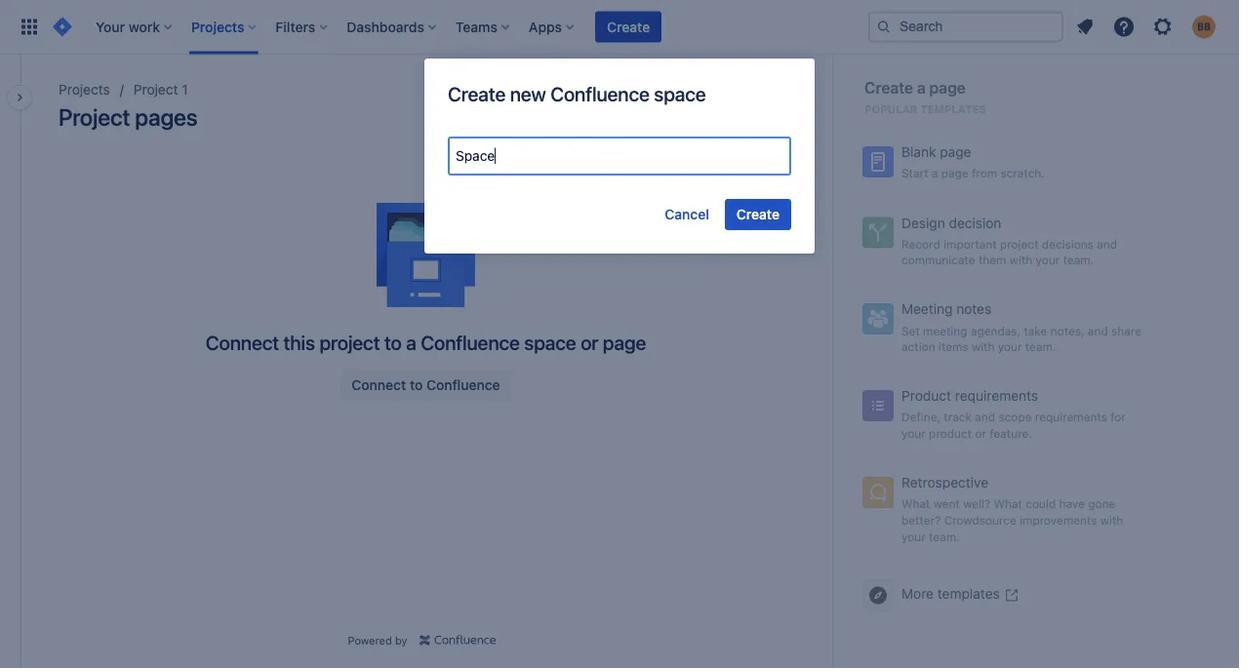 Task type: locate. For each thing, give the bounding box(es) containing it.
connect for connect to confluence
[[352, 377, 406, 393]]

connect left this on the left of page
[[206, 331, 279, 354]]

space up 'enter a space name' "field"
[[654, 82, 706, 105]]

connect this project to a confluence space or page
[[206, 331, 646, 354]]

create button
[[595, 11, 662, 42], [725, 199, 792, 230]]

to down connect this project to a confluence space or page
[[410, 377, 423, 393]]

0 vertical spatial create button
[[595, 11, 662, 42]]

confluence inside dialog
[[551, 82, 650, 105]]

connect inside connect to confluence "button"
[[352, 377, 406, 393]]

primary element
[[12, 0, 869, 54]]

1 vertical spatial space
[[524, 331, 576, 354]]

2 vertical spatial confluence
[[426, 377, 500, 393]]

page up templates
[[930, 79, 966, 97]]

0 vertical spatial page
[[930, 79, 966, 97]]

confluence inside "button"
[[426, 377, 500, 393]]

space
[[654, 82, 706, 105], [524, 331, 576, 354]]

1 vertical spatial create button
[[725, 199, 792, 230]]

connect down project
[[352, 377, 406, 393]]

create up the popular
[[865, 79, 914, 97]]

0 horizontal spatial space
[[524, 331, 576, 354]]

1 vertical spatial confluence
[[421, 331, 520, 354]]

0 horizontal spatial connect
[[206, 331, 279, 354]]

1 vertical spatial project
[[59, 103, 130, 131]]

confluence
[[551, 82, 650, 105], [421, 331, 520, 354], [426, 377, 500, 393]]

to inside "button"
[[410, 377, 423, 393]]

connect
[[206, 331, 279, 354], [352, 377, 406, 393]]

confluence down connect this project to a confluence space or page
[[426, 377, 500, 393]]

project pages
[[59, 103, 198, 131]]

pages
[[135, 103, 198, 131]]

create new confluence space dialog
[[425, 59, 815, 254]]

1
[[182, 81, 188, 98]]

confluence up connect to confluence
[[421, 331, 520, 354]]

0 vertical spatial space
[[654, 82, 706, 105]]

0 vertical spatial to
[[385, 331, 402, 354]]

0 horizontal spatial project
[[59, 103, 130, 131]]

1 horizontal spatial to
[[410, 377, 423, 393]]

create a page popular templates
[[865, 79, 987, 116]]

create up create new confluence space
[[607, 19, 650, 35]]

1 horizontal spatial a
[[917, 79, 926, 97]]

project 1 link
[[134, 78, 188, 102]]

cancel button
[[653, 199, 721, 230]]

create button right cancel button on the right top of the page
[[725, 199, 792, 230]]

1 vertical spatial connect
[[352, 377, 406, 393]]

project
[[134, 81, 178, 98], [59, 103, 130, 131]]

create button up create new confluence space
[[595, 11, 662, 42]]

1 horizontal spatial space
[[654, 82, 706, 105]]

1 horizontal spatial create button
[[725, 199, 792, 230]]

1 vertical spatial to
[[410, 377, 423, 393]]

confluence up 'enter a space name' "field"
[[551, 82, 650, 105]]

project inside the project 1 link
[[134, 81, 178, 98]]

a up connect to confluence
[[406, 331, 416, 354]]

confluence for new
[[551, 82, 650, 105]]

0 vertical spatial confluence
[[551, 82, 650, 105]]

page right 'or'
[[603, 331, 646, 354]]

project left 1
[[134, 81, 178, 98]]

1 horizontal spatial connect
[[352, 377, 406, 393]]

project down projects link
[[59, 103, 130, 131]]

projects
[[59, 81, 110, 98]]

create
[[607, 19, 650, 35], [865, 79, 914, 97], [448, 82, 506, 105], [737, 206, 780, 223]]

create inside "primary" element
[[607, 19, 650, 35]]

a
[[917, 79, 926, 97], [406, 331, 416, 354]]

a inside 'create a page popular templates'
[[917, 79, 926, 97]]

0 vertical spatial a
[[917, 79, 926, 97]]

0 horizontal spatial a
[[406, 331, 416, 354]]

1 horizontal spatial page
[[930, 79, 966, 97]]

connect for connect this project to a confluence space or page
[[206, 331, 279, 354]]

to right project
[[385, 331, 402, 354]]

a up the popular
[[917, 79, 926, 97]]

jira software image
[[51, 15, 74, 39]]

space left 'or'
[[524, 331, 576, 354]]

0 horizontal spatial page
[[603, 331, 646, 354]]

space inside dialog
[[654, 82, 706, 105]]

0 horizontal spatial to
[[385, 331, 402, 354]]

0 vertical spatial project
[[134, 81, 178, 98]]

1 horizontal spatial project
[[134, 81, 178, 98]]

to
[[385, 331, 402, 354], [410, 377, 423, 393]]

page
[[930, 79, 966, 97], [603, 331, 646, 354]]

cancel
[[665, 206, 709, 223]]

0 horizontal spatial create button
[[595, 11, 662, 42]]

projects link
[[59, 78, 110, 102]]

confluence image
[[419, 633, 496, 648], [419, 633, 496, 648]]

project
[[320, 331, 380, 354]]

0 vertical spatial connect
[[206, 331, 279, 354]]



Task type: vqa. For each thing, say whether or not it's contained in the screenshot.
1
yes



Task type: describe. For each thing, give the bounding box(es) containing it.
connect to confluence button
[[340, 370, 512, 401]]

create new confluence space
[[448, 82, 706, 105]]

create inside 'create a page popular templates'
[[865, 79, 914, 97]]

confluence for to
[[426, 377, 500, 393]]

templates
[[921, 103, 987, 116]]

connect to confluence
[[352, 377, 500, 393]]

create left new
[[448, 82, 506, 105]]

new
[[510, 82, 546, 105]]

project for project 1
[[134, 81, 178, 98]]

project 1
[[134, 81, 188, 98]]

powered
[[348, 634, 392, 647]]

or
[[581, 331, 599, 354]]

page inside 'create a page popular templates'
[[930, 79, 966, 97]]

popular
[[865, 103, 918, 116]]

create button inside "primary" element
[[595, 11, 662, 42]]

powered by
[[348, 634, 407, 647]]

1 vertical spatial page
[[603, 331, 646, 354]]

create button inside create new confluence space dialog
[[725, 199, 792, 230]]

by
[[395, 634, 407, 647]]

Enter a space name field
[[450, 139, 790, 174]]

project for project pages
[[59, 103, 130, 131]]

create banner
[[0, 0, 1240, 55]]

create right cancel
[[737, 206, 780, 223]]

this
[[284, 331, 315, 354]]

1 vertical spatial a
[[406, 331, 416, 354]]

search image
[[876, 19, 892, 35]]

Search field
[[869, 11, 1064, 42]]

jira software image
[[51, 15, 74, 39]]



